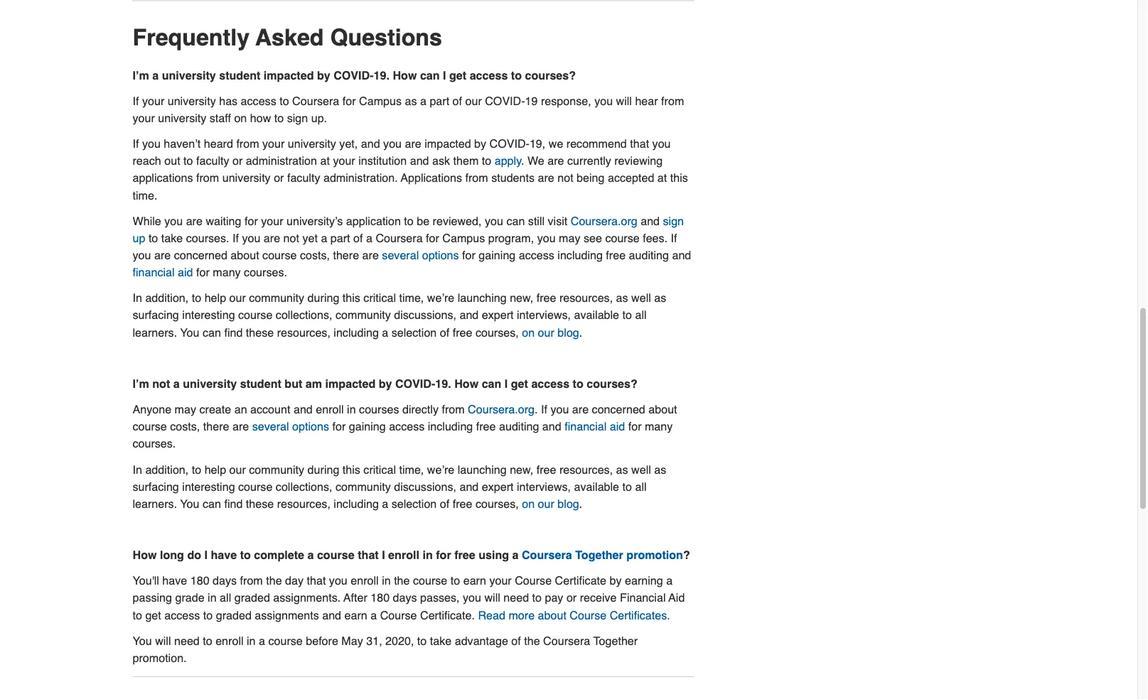Task type: describe. For each thing, give the bounding box(es) containing it.
auditing for several options for gaining access including free auditing and financial aid
[[499, 421, 539, 434]]

in inside "you will need to enroll in a course before may 31, 2020, to take advantage of the coursera together promotion."
[[247, 635, 256, 648]]

coursera up certificate
[[522, 549, 572, 563]]

i'm a university student impacted by covid-19. how can i get access to courses?
[[133, 69, 576, 82]]

yet
[[303, 232, 318, 245]]

day
[[285, 575, 304, 588]]

2020,
[[386, 635, 414, 648]]

university up the staff
[[168, 95, 216, 108]]

0 horizontal spatial several options link
[[252, 421, 329, 434]]

coursera.org link for while you are waiting for your university's application to be reviewed, you can still visit
[[571, 215, 638, 228]]

for many courses.
[[133, 421, 673, 451]]

applications
[[133, 172, 193, 185]]

see
[[584, 232, 602, 245]]

create
[[199, 404, 231, 417]]

we recommend that you reach out to faculty or administration at your institution and ask them to
[[133, 138, 671, 168]]

using
[[479, 549, 509, 563]]

2 horizontal spatial course
[[570, 609, 607, 623]]

1 vertical spatial student
[[240, 378, 282, 391]]

available for first on our blog link
[[574, 309, 620, 322]]

questions
[[330, 25, 442, 51]]

help for first on our blog link
[[205, 292, 226, 305]]

about inside to take courses. if you are not yet a part of a coursera for campus program, you may see course fees. if you are concerned about course costs, there are
[[231, 249, 259, 262]]

university down the frequently
[[162, 69, 216, 82]]

costs, inside to take courses. if you are not yet a part of a coursera for campus program, you may see course fees. if you are concerned about course costs, there are
[[300, 249, 330, 262]]

1 horizontal spatial courses?
[[587, 378, 638, 391]]

time.
[[133, 189, 157, 202]]

university down up. at the left
[[288, 138, 336, 151]]

from up several options for gaining access including free auditing and financial aid
[[442, 404, 465, 417]]

we're for 1st on our blog link from the bottom
[[427, 464, 455, 477]]

as inside if your university has access to coursera for campus as a part of our covid-19 response, you will hear from your university staff on how to sign up.
[[405, 95, 417, 108]]

certificates
[[610, 609, 667, 623]]

0 vertical spatial 19.
[[374, 69, 390, 82]]

1 horizontal spatial the
[[394, 575, 410, 588]]

i'm for i'm not a university student but am impacted by covid-19. how can i get access to courses?
[[133, 378, 149, 391]]

access inside several options for gaining access including free auditing and financial aid for many courses.
[[519, 249, 555, 262]]

19
[[525, 95, 538, 108]]

how
[[250, 112, 271, 125]]

how long do i have to complete a course that i enroll in for free using a coursera together promotion ?
[[133, 549, 691, 563]]

community down the account
[[249, 464, 305, 477]]

visit
[[548, 215, 568, 228]]

this for 1st on our blog link from the bottom
[[343, 464, 361, 477]]

currently
[[568, 155, 612, 168]]

collections, for first on our blog link
[[276, 309, 333, 322]]

may
[[342, 635, 363, 648]]

you inside "you will need to enroll in a course before may 31, 2020, to take advantage of the coursera together promotion."
[[133, 635, 152, 648]]

recommend
[[567, 138, 627, 151]]

aid for several options for gaining access including free auditing and financial aid
[[610, 421, 625, 434]]

costs, inside if you are concerned about course costs, there are
[[170, 421, 200, 434]]

applications
[[401, 172, 462, 185]]

will inside you'll have 180 days from the day that you enroll in the course to earn your course certificate by earning a passing grade in all graded assignments. after 180 days passes, you will need to pay or receive financial aid to get access to graded assignments and earn a course certificate.
[[485, 592, 501, 605]]

our inside if your university has access to coursera for campus as a part of our covid-19 response, you will hear from your university staff on how to sign up.
[[466, 95, 482, 108]]

university inside . we are currently reviewing applications from university or faculty administration. applications from students are not being accepted at this time.
[[222, 172, 271, 185]]

administration
[[246, 155, 317, 168]]

course inside if you are concerned about course costs, there are
[[133, 421, 167, 434]]

31,
[[367, 635, 382, 648]]

1 horizontal spatial days
[[393, 592, 417, 605]]

concerned inside if you are concerned about course costs, there are
[[592, 404, 646, 417]]

selection for first on our blog link
[[392, 326, 437, 340]]

concerned inside to take courses. if you are not yet a part of a coursera for campus program, you may see course fees. if you are concerned about course costs, there are
[[174, 249, 228, 262]]

for inside to take courses. if you are not yet a part of a coursera for campus program, you may see course fees. if you are concerned about course costs, there are
[[426, 232, 439, 245]]

2 vertical spatial impacted
[[325, 378, 376, 391]]

2 courses, from the top
[[476, 498, 519, 511]]

certificate
[[555, 575, 607, 588]]

get inside you'll have 180 days from the day that you enroll in the course to earn your course certificate by earning a passing grade in all graded assignments. after 180 days passes, you will need to pay or receive financial aid to get access to graded assignments and earn a course certificate.
[[145, 609, 161, 623]]

need inside you'll have 180 days from the day that you enroll in the course to earn your course certificate by earning a passing grade in all graded assignments. after 180 days passes, you will need to pay or receive financial aid to get access to graded assignments and earn a course certificate.
[[504, 592, 529, 605]]

passing
[[133, 592, 172, 605]]

of inside to take courses. if you are not yet a part of a coursera for campus program, you may see course fees. if you are concerned about course costs, there are
[[354, 232, 363, 245]]

sign inside sign up
[[663, 215, 684, 228]]

out
[[164, 155, 180, 168]]

free inside several options for gaining access including free auditing and financial aid for many courses.
[[606, 249, 626, 262]]

frequently
[[133, 25, 250, 51]]

you inside if you are concerned about course costs, there are
[[551, 404, 569, 417]]

part inside if your university has access to coursera for campus as a part of our covid-19 response, you will hear from your university staff on how to sign up.
[[430, 95, 450, 108]]

ask
[[432, 155, 450, 168]]

enroll inside "you will need to enroll in a course before may 31, 2020, to take advantage of the coursera together promotion."
[[216, 635, 244, 648]]

discussions, for first on our blog link
[[394, 309, 457, 322]]

several for several options for gaining access including free auditing and financial aid for many courses.
[[382, 249, 419, 262]]

your up haven't
[[142, 95, 164, 108]]

asked
[[256, 25, 324, 51]]

0 vertical spatial student
[[219, 69, 261, 82]]

financial
[[620, 592, 666, 605]]

directly
[[403, 404, 439, 417]]

access inside if your university has access to coursera for campus as a part of our covid-19 response, you will hear from your university staff on how to sign up.
[[241, 95, 277, 108]]

them
[[453, 155, 479, 168]]

coursera inside to take courses. if you are not yet a part of a coursera for campus program, you may see course fees. if you are concerned about course costs, there are
[[376, 232, 423, 245]]

well for 1st on our blog link from the bottom
[[632, 464, 651, 477]]

still
[[528, 215, 545, 228]]

frequently asked questions
[[133, 25, 442, 51]]

1 horizontal spatial financial aid link
[[565, 421, 625, 434]]

assignments
[[255, 609, 319, 623]]

while you are waiting for your university's application to be reviewed, you can still visit coursera.org and
[[133, 215, 663, 228]]

your up administration
[[263, 138, 285, 151]]

waiting
[[206, 215, 242, 228]]

many inside several options for gaining access including free auditing and financial aid for many courses.
[[213, 266, 241, 279]]

certificate.
[[420, 609, 475, 623]]

sign up link
[[133, 215, 684, 245]]

from inside you'll have 180 days from the day that you enroll in the course to earn your course certificate by earning a passing grade in all graded assignments. after 180 days passes, you will need to pay or receive financial aid to get access to graded assignments and earn a course certificate.
[[240, 575, 263, 588]]

before
[[306, 635, 339, 648]]

courses
[[359, 404, 399, 417]]

heard
[[204, 138, 233, 151]]

on our blog . for 1st on our blog link from the bottom
[[522, 498, 586, 511]]

advantage
[[455, 635, 509, 648]]

access inside you'll have 180 days from the day that you enroll in the course to earn your course certificate by earning a passing grade in all graded assignments. after 180 days passes, you will need to pay or receive financial aid to get access to graded assignments and earn a course certificate.
[[164, 609, 200, 623]]

assignments.
[[273, 592, 341, 605]]

on inside if your university has access to coursera for campus as a part of our covid-19 response, you will hear from your university staff on how to sign up.
[[234, 112, 247, 125]]

0 horizontal spatial financial aid link
[[133, 266, 193, 279]]

your left university's
[[261, 215, 284, 228]]

0 horizontal spatial the
[[266, 575, 282, 588]]

0 vertical spatial how
[[393, 69, 417, 82]]

about inside if you are concerned about course costs, there are
[[649, 404, 678, 417]]

several options for gaining access including free auditing and financial aid
[[252, 421, 625, 434]]

0 horizontal spatial course
[[380, 609, 417, 623]]

if for if your university has access to coursera for campus as a part of our covid-19 response, you will hear from your university staff on how to sign up.
[[133, 95, 139, 108]]

aid
[[669, 592, 685, 605]]

all for 1st on our blog link from the bottom
[[636, 481, 647, 494]]

0 horizontal spatial earn
[[345, 609, 368, 623]]

1 horizontal spatial about
[[538, 609, 567, 623]]

passes,
[[420, 592, 460, 605]]

selection for 1st on our blog link from the bottom
[[392, 498, 437, 511]]

we're for first on our blog link
[[427, 292, 455, 305]]

courses. for for many courses.
[[133, 438, 176, 451]]

institution
[[359, 155, 407, 168]]

during for first on our blog link
[[308, 292, 340, 305]]

from inside if your university has access to coursera for campus as a part of our covid-19 response, you will hear from your university staff on how to sign up.
[[662, 95, 685, 108]]

at inside . we are currently reviewing applications from university or faculty administration. applications from students are not being accepted at this time.
[[658, 172, 667, 185]]

staff
[[210, 112, 231, 125]]

university up haven't
[[158, 112, 206, 125]]

1 horizontal spatial get
[[450, 69, 467, 82]]

anyone may create an account and enroll in courses directly from coursera.org .
[[133, 404, 541, 417]]

0 vertical spatial impacted
[[264, 69, 314, 82]]

community down yet
[[249, 292, 305, 305]]

program,
[[489, 232, 534, 245]]

by up them
[[474, 138, 487, 151]]

0 horizontal spatial may
[[175, 404, 196, 417]]

by up the courses
[[379, 378, 392, 391]]

of inside "you will need to enroll in a course before may 31, 2020, to take advantage of the coursera together promotion."
[[512, 635, 521, 648]]

expert for 1st on our blog link from the bottom
[[482, 481, 514, 494]]

coursera together promotion link
[[522, 549, 684, 563]]

2 horizontal spatial how
[[455, 378, 479, 391]]

be
[[417, 215, 430, 228]]

from down how
[[236, 138, 259, 151]]

by inside you'll have 180 days from the day that you enroll in the course to earn your course certificate by earning a passing grade in all graded assignments. after 180 days passes, you will need to pay or receive financial aid to get access to graded assignments and earn a course certificate.
[[610, 575, 622, 588]]

faculty inside we recommend that you reach out to faculty or administration at your institution and ask them to
[[196, 155, 229, 168]]

if your university has access to coursera for campus as a part of our covid-19 response, you will hear from your university staff on how to sign up.
[[133, 95, 685, 125]]

1 vertical spatial you
[[180, 498, 200, 511]]

sign up
[[133, 215, 684, 245]]

in addition, to help our community during this critical time, we're launching new, free resources, as well as surfacing interesting course collections, community discussions, and expert interviews, available to all learners. you can find these resources, including a selection of free courses, for 1st on our blog link from the bottom
[[133, 464, 667, 511]]

1 horizontal spatial course
[[515, 575, 552, 588]]

course inside "you will need to enroll in a course before may 31, 2020, to take advantage of the coursera together promotion."
[[268, 635, 303, 648]]

19,
[[530, 138, 546, 151]]

launching for first on our blog link
[[458, 292, 507, 305]]

1 vertical spatial 19.
[[436, 378, 451, 391]]

i'm for i'm a university student impacted by covid-19. how can i get access to courses?
[[133, 69, 149, 82]]

courses. inside several options for gaining access including free auditing and financial aid for many courses.
[[244, 266, 287, 279]]

0 horizontal spatial not
[[152, 378, 170, 391]]

reviewed,
[[433, 215, 482, 228]]

has
[[219, 95, 238, 108]]

being
[[577, 172, 605, 185]]

0 vertical spatial several options link
[[382, 249, 459, 262]]

application
[[346, 215, 401, 228]]

reviewing
[[615, 155, 663, 168]]

and inside several options for gaining access including free auditing and financial aid for many courses.
[[673, 249, 692, 262]]

in right grade
[[208, 592, 217, 605]]

you will need to enroll in a course before may 31, 2020, to take advantage of the coursera together promotion.
[[133, 635, 638, 666]]

you'll
[[133, 575, 159, 588]]

accepted
[[608, 172, 655, 185]]

on for first on our blog link
[[522, 326, 535, 340]]

will inside if your university has access to coursera for campus as a part of our covid-19 response, you will hear from your university staff on how to sign up.
[[616, 95, 632, 108]]

that inside you'll have 180 days from the day that you enroll in the course to earn your course certificate by earning a passing grade in all graded assignments. after 180 days passes, you will need to pay or receive financial aid to get access to graded assignments and earn a course certificate.
[[307, 575, 326, 588]]

response,
[[541, 95, 592, 108]]

an
[[235, 404, 247, 417]]

if you are concerned about course costs, there are
[[133, 404, 678, 434]]

expert for first on our blog link
[[482, 309, 514, 322]]

long
[[160, 549, 184, 563]]

0 vertical spatial graded
[[235, 592, 270, 605]]

0 horizontal spatial days
[[213, 575, 237, 588]]

i'm not a university student but am impacted by covid-19. how can i get access to courses?
[[133, 378, 638, 391]]

1 horizontal spatial 180
[[371, 592, 390, 605]]

0 horizontal spatial coursera.org
[[468, 404, 535, 417]]

earning
[[625, 575, 663, 588]]

may inside to take courses. if you are not yet a part of a coursera for campus program, you may see course fees. if you are concerned about course costs, there are
[[559, 232, 581, 245]]

there inside to take courses. if you are not yet a part of a coursera for campus program, you may see course fees. if you are concerned about course costs, there are
[[333, 249, 359, 262]]

apply link
[[495, 155, 522, 168]]

0 horizontal spatial how
[[133, 549, 157, 563]]

apply
[[495, 155, 522, 168]]

fees.
[[643, 232, 668, 245]]



Task type: vqa. For each thing, say whether or not it's contained in the screenshot.
second 'well' from the top
yes



Task type: locate. For each thing, give the bounding box(es) containing it.
2 find from the top
[[224, 498, 243, 511]]

2 horizontal spatial not
[[558, 172, 574, 185]]

if you haven't heard from your university yet, and you are impacted by covid-19,
[[133, 138, 549, 151]]

financial
[[133, 266, 175, 279], [565, 421, 607, 434]]

2 vertical spatial that
[[307, 575, 326, 588]]

financial inside several options for gaining access including free auditing and financial aid for many courses.
[[133, 266, 175, 279]]

1 horizontal spatial need
[[504, 592, 529, 605]]

several down sign up link
[[382, 249, 419, 262]]

0 vertical spatial all
[[636, 309, 647, 322]]

1 these from the top
[[246, 326, 274, 340]]

in down up
[[133, 292, 142, 305]]

read
[[478, 609, 506, 623]]

surfacing for 1st on our blog link from the bottom
[[133, 481, 179, 494]]

2 surfacing from the top
[[133, 481, 179, 494]]

during
[[308, 292, 340, 305], [308, 464, 340, 477]]

anyone
[[133, 404, 172, 417]]

2 vertical spatial courses.
[[133, 438, 176, 451]]

1 vertical spatial time,
[[399, 464, 424, 477]]

faculty inside . we are currently reviewing applications from university or faculty administration. applications from students are not being accepted at this time.
[[287, 172, 320, 185]]

1 horizontal spatial earn
[[464, 575, 486, 588]]

1 horizontal spatial costs,
[[300, 249, 330, 262]]

0 vertical spatial coursera.org
[[571, 215, 638, 228]]

including inside several options for gaining access including free auditing and financial aid for many courses.
[[558, 249, 603, 262]]

this down several options for gaining access including free auditing and financial aid for many courses.
[[343, 292, 361, 305]]

or down heard at left top
[[233, 155, 243, 168]]

options down anyone may create an account and enroll in courses directly from coursera.org .
[[292, 421, 329, 434]]

you inside if your university has access to coursera for campus as a part of our covid-19 response, you will hear from your university staff on how to sign up.
[[595, 95, 613, 108]]

read more about course certificates .
[[478, 609, 671, 623]]

how up if your university has access to coursera for campus as a part of our covid-19 response, you will hear from your university staff on how to sign up.
[[393, 69, 417, 82]]

in down the anyone
[[133, 464, 142, 477]]

addition, down up
[[145, 292, 189, 305]]

promotion.
[[133, 652, 187, 666]]

we're down several options for gaining access including free auditing and financial aid for many courses.
[[427, 292, 455, 305]]

impacted up ask
[[425, 138, 471, 151]]

learners. for 1st on our blog link from the bottom
[[133, 498, 177, 511]]

not left yet
[[284, 232, 299, 245]]

i'm up the anyone
[[133, 378, 149, 391]]

the left day
[[266, 575, 282, 588]]

concerned
[[174, 249, 228, 262], [592, 404, 646, 417]]

this
[[671, 172, 688, 185], [343, 292, 361, 305], [343, 464, 361, 477]]

time, for 1st on our blog link from the bottom
[[399, 464, 424, 477]]

0 horizontal spatial or
[[233, 155, 243, 168]]

launching
[[458, 292, 507, 305], [458, 464, 507, 477]]

0 horizontal spatial will
[[155, 635, 171, 648]]

1 vertical spatial several
[[252, 421, 289, 434]]

?
[[684, 549, 691, 563]]

community down for many courses.
[[336, 481, 391, 494]]

if
[[133, 95, 139, 108], [133, 138, 139, 151], [233, 232, 239, 245], [671, 232, 678, 245], [541, 404, 548, 417]]

after
[[344, 592, 368, 605]]

2 time, from the top
[[399, 464, 424, 477]]

several options for gaining access including free auditing and financial aid for many courses.
[[133, 249, 692, 279]]

2 in addition, to help our community during this critical time, we're launching new, free resources, as well as surfacing interesting course collections, community discussions, and expert interviews, available to all learners. you can find these resources, including a selection of free courses, from the top
[[133, 464, 667, 511]]

that up assignments.
[[307, 575, 326, 588]]

1 vertical spatial part
[[331, 232, 350, 245]]

gaining inside several options for gaining access including free auditing and financial aid for many courses.
[[479, 249, 516, 262]]

this inside . we are currently reviewing applications from university or faculty administration. applications from students are not being accepted at this time.
[[671, 172, 688, 185]]

1 available from the top
[[574, 309, 620, 322]]

do
[[187, 549, 201, 563]]

0 vertical spatial in
[[133, 292, 142, 305]]

but
[[285, 378, 303, 391]]

0 vertical spatial earn
[[464, 575, 486, 588]]

0 horizontal spatial options
[[292, 421, 329, 434]]

1 vertical spatial coursera.org link
[[468, 404, 535, 417]]

well
[[632, 292, 651, 305], [632, 464, 651, 477]]

1 in addition, to help our community during this critical time, we're launching new, free resources, as well as surfacing interesting course collections, community discussions, and expert interviews, available to all learners. you can find these resources, including a selection of free courses, from the top
[[133, 292, 667, 340]]

for inside for many courses.
[[629, 421, 642, 434]]

1 horizontal spatial how
[[393, 69, 417, 82]]

1 expert from the top
[[482, 309, 514, 322]]

1 surfacing from the top
[[133, 309, 179, 322]]

coursera down while you are waiting for your university's application to be reviewed, you can still visit coursera.org and
[[376, 232, 423, 245]]

several for several options for gaining access including free auditing and financial aid
[[252, 421, 289, 434]]

2 horizontal spatial impacted
[[425, 138, 471, 151]]

0 vertical spatial coursera.org link
[[571, 215, 638, 228]]

or for university
[[274, 172, 284, 185]]

on our blog . for first on our blog link
[[522, 326, 586, 340]]

0 horizontal spatial at
[[320, 155, 330, 168]]

campus down reviewed,
[[443, 232, 485, 245]]

while
[[133, 215, 161, 228]]

about
[[231, 249, 259, 262], [649, 404, 678, 417], [538, 609, 567, 623]]

sign inside if your university has access to coursera for campus as a part of our covid-19 response, you will hear from your university staff on how to sign up.
[[287, 112, 308, 125]]

0 vertical spatial that
[[630, 138, 650, 151]]

from down complete
[[240, 575, 263, 588]]

administration.
[[324, 172, 398, 185]]

0 vertical spatial part
[[430, 95, 450, 108]]

university's
[[287, 215, 343, 228]]

1 horizontal spatial auditing
[[629, 249, 669, 262]]

discussions, down several options for gaining access including free auditing and financial aid for many courses.
[[394, 309, 457, 322]]

or inside you'll have 180 days from the day that you enroll in the course to earn your course certificate by earning a passing grade in all graded assignments. after 180 days passes, you will need to pay or receive financial aid to get access to graded assignments and earn a course certificate.
[[567, 592, 577, 605]]

that up 'reviewing'
[[630, 138, 650, 151]]

we're down several options for gaining access including free auditing and financial aid
[[427, 464, 455, 477]]

0 vertical spatial not
[[558, 172, 574, 185]]

to inside to take courses. if you are not yet a part of a coursera for campus program, you may see course fees. if you are concerned about course costs, there are
[[149, 232, 158, 245]]

need up the 'more'
[[504, 592, 529, 605]]

0 vertical spatial find
[[224, 326, 243, 340]]

coursera.org link for anyone may create an account and enroll in courses directly from
[[468, 404, 535, 417]]

coursera.org up see
[[571, 215, 638, 228]]

1 vertical spatial graded
[[216, 609, 252, 623]]

time, down for many courses.
[[399, 464, 424, 477]]

in for 1st on our blog link from the bottom
[[133, 464, 142, 477]]

2 interesting from the top
[[182, 481, 235, 494]]

1 launching from the top
[[458, 292, 507, 305]]

1 horizontal spatial take
[[430, 635, 452, 648]]

1 courses, from the top
[[476, 326, 519, 340]]

new, for 1st on our blog link from the bottom
[[510, 464, 534, 477]]

2 expert from the top
[[482, 481, 514, 494]]

2 horizontal spatial will
[[616, 95, 632, 108]]

how up you'll
[[133, 549, 157, 563]]

in
[[133, 292, 142, 305], [133, 464, 142, 477]]

costs, down create
[[170, 421, 200, 434]]

of
[[453, 95, 462, 108], [354, 232, 363, 245], [440, 326, 450, 340], [440, 498, 450, 511], [512, 635, 521, 648]]

1 vertical spatial launching
[[458, 464, 507, 477]]

hear
[[635, 95, 658, 108]]

coursera up up. at the left
[[292, 95, 340, 108]]

1 horizontal spatial gaining
[[479, 249, 516, 262]]

several options link down the account
[[252, 421, 329, 434]]

critical for first on our blog link
[[364, 292, 396, 305]]

campus down i'm a university student impacted by covid-19. how can i get access to courses?
[[359, 95, 402, 108]]

how up several options for gaining access including free auditing and financial aid
[[455, 378, 479, 391]]

0 vertical spatial costs,
[[300, 249, 330, 262]]

blog for 1st on our blog link from the bottom
[[558, 498, 580, 511]]

will up promotion.
[[155, 635, 171, 648]]

selection up i'm not a university student but am impacted by covid-19. how can i get access to courses?
[[392, 326, 437, 340]]

complete
[[254, 549, 304, 563]]

university down administration
[[222, 172, 271, 185]]

180
[[190, 575, 210, 588], [371, 592, 390, 605]]

1 vertical spatial at
[[658, 172, 667, 185]]

if for if you haven't heard from your university yet, and you are impacted by covid-19,
[[133, 138, 139, 151]]

1 in from the top
[[133, 292, 142, 305]]

a inside "you will need to enroll in a course before may 31, 2020, to take advantage of the coursera together promotion."
[[259, 635, 265, 648]]

options
[[422, 249, 459, 262], [292, 421, 329, 434]]

0 horizontal spatial need
[[174, 635, 200, 648]]

or inside . we are currently reviewing applications from university or faculty administration. applications from students are not being accepted at this time.
[[274, 172, 284, 185]]

1 horizontal spatial at
[[658, 172, 667, 185]]

earn down 'using'
[[464, 575, 486, 588]]

interesting for first on our blog link
[[182, 309, 235, 322]]

of inside if your university has access to coursera for campus as a part of our covid-19 response, you will hear from your university staff on how to sign up.
[[453, 95, 462, 108]]

or down administration
[[274, 172, 284, 185]]

these for first on our blog link
[[246, 326, 274, 340]]

1 vertical spatial together
[[594, 635, 638, 648]]

2 on our blog . from the top
[[522, 498, 586, 511]]

0 vertical spatial this
[[671, 172, 688, 185]]

have inside you'll have 180 days from the day that you enroll in the course to earn your course certificate by earning a passing grade in all graded assignments. after 180 days passes, you will need to pay or receive financial aid to get access to graded assignments and earn a course certificate.
[[162, 575, 187, 588]]

faculty down administration
[[287, 172, 320, 185]]

critical for 1st on our blog link from the bottom
[[364, 464, 396, 477]]

auditing inside several options for gaining access including free auditing and financial aid for many courses.
[[629, 249, 669, 262]]

auditing for several options for gaining access including free auditing and financial aid for many courses.
[[629, 249, 669, 262]]

0 horizontal spatial get
[[145, 609, 161, 623]]

1 horizontal spatial have
[[211, 549, 237, 563]]

not up the anyone
[[152, 378, 170, 391]]

well for first on our blog link
[[632, 292, 651, 305]]

1 vertical spatial many
[[645, 421, 673, 434]]

days left passes,
[[393, 592, 417, 605]]

2 launching from the top
[[458, 464, 507, 477]]

1 horizontal spatial 19.
[[436, 378, 451, 391]]

together for how long do i have to complete a course that i enroll in for free using a coursera together promotion ?
[[576, 549, 624, 563]]

1 during from the top
[[308, 292, 340, 305]]

gaining for several options for gaining access including free auditing and financial aid
[[349, 421, 386, 434]]

promotion
[[627, 549, 684, 563]]

will inside "you will need to enroll in a course before may 31, 2020, to take advantage of the coursera together promotion."
[[155, 635, 171, 648]]

0 vertical spatial aid
[[178, 266, 193, 279]]

2 critical from the top
[[364, 464, 396, 477]]

have right do in the bottom of the page
[[211, 549, 237, 563]]

the inside "you will need to enroll in a course before may 31, 2020, to take advantage of the coursera together promotion."
[[524, 635, 540, 648]]

if for if you are concerned about course costs, there are
[[541, 404, 548, 417]]

addition, for 1st on our blog link from the bottom
[[145, 464, 189, 477]]

up.
[[311, 112, 327, 125]]

your down if you haven't heard from your university yet, and you are impacted by covid-19,
[[333, 155, 355, 168]]

for
[[343, 95, 356, 108], [245, 215, 258, 228], [426, 232, 439, 245], [462, 249, 476, 262], [196, 266, 210, 279], [333, 421, 346, 434], [629, 421, 642, 434], [436, 549, 451, 563]]

from down heard at left top
[[196, 172, 219, 185]]

at down if you haven't heard from your university yet, and you are impacted by covid-19,
[[320, 155, 330, 168]]

need inside "you will need to enroll in a course before may 31, 2020, to take advantage of the coursera together promotion."
[[174, 635, 200, 648]]

earn
[[464, 575, 486, 588], [345, 609, 368, 623]]

1 discussions, from the top
[[394, 309, 457, 322]]

1 blog from the top
[[558, 326, 580, 340]]

1 on our blog . from the top
[[522, 326, 586, 340]]

2 vertical spatial all
[[220, 592, 231, 605]]

there down create
[[203, 421, 229, 434]]

together for you will need to enroll in a course before may 31, 2020, to take advantage of the coursera together promotion.
[[594, 635, 638, 648]]

. inside . we are currently reviewing applications from university or faculty administration. applications from students are not being accepted at this time.
[[522, 155, 525, 168]]

gaining down program,
[[479, 249, 516, 262]]

not inside . we are currently reviewing applications from university or faculty administration. applications from students are not being accepted at this time.
[[558, 172, 574, 185]]

courses. inside for many courses.
[[133, 438, 176, 451]]

options inside several options for gaining access including free auditing and financial aid for many courses.
[[422, 249, 459, 262]]

account
[[250, 404, 291, 417]]

coursera inside "you will need to enroll in a course before may 31, 2020, to take advantage of the coursera together promotion."
[[544, 635, 591, 648]]

1 vertical spatial need
[[174, 635, 200, 648]]

2 vertical spatial on
[[522, 498, 535, 511]]

haven't
[[164, 138, 201, 151]]

all
[[636, 309, 647, 322], [636, 481, 647, 494], [220, 592, 231, 605]]

blog for first on our blog link
[[558, 326, 580, 340]]

by up receive
[[610, 575, 622, 588]]

read more about course certificates link
[[478, 609, 667, 623]]

critical down for many courses.
[[364, 464, 396, 477]]

1 horizontal spatial faculty
[[287, 172, 320, 185]]

1 find from the top
[[224, 326, 243, 340]]

yet,
[[340, 138, 358, 151]]

on
[[234, 112, 247, 125], [522, 326, 535, 340], [522, 498, 535, 511]]

your up reach
[[133, 112, 155, 125]]

180 right 'after'
[[371, 592, 390, 605]]

these
[[246, 326, 274, 340], [246, 498, 274, 511]]

0 vertical spatial you
[[180, 326, 200, 340]]

financial for several options for gaining access including free auditing and financial aid
[[565, 421, 607, 434]]

2 discussions, from the top
[[394, 481, 457, 494]]

student up has
[[219, 69, 261, 82]]

and inside you'll have 180 days from the day that you enroll in the course to earn your course certificate by earning a passing grade in all graded assignments. after 180 days passes, you will need to pay or receive financial aid to get access to graded assignments and earn a course certificate.
[[322, 609, 341, 623]]

1 horizontal spatial or
[[274, 172, 284, 185]]

new,
[[510, 292, 534, 305], [510, 464, 534, 477]]

need up promotion.
[[174, 635, 200, 648]]

0 vertical spatial addition,
[[145, 292, 189, 305]]

new, for first on our blog link
[[510, 292, 534, 305]]

may left create
[[175, 404, 196, 417]]

you
[[595, 95, 613, 108], [142, 138, 161, 151], [383, 138, 402, 151], [653, 138, 671, 151], [164, 215, 183, 228], [485, 215, 504, 228], [242, 232, 261, 245], [538, 232, 556, 245], [133, 249, 151, 262], [551, 404, 569, 417], [329, 575, 348, 588], [463, 592, 482, 605]]

coursera.org up several options for gaining access including free auditing and financial aid
[[468, 404, 535, 417]]

or up read more about course certificates link
[[567, 592, 577, 605]]

collections,
[[276, 309, 333, 322], [276, 481, 333, 494]]

0 vertical spatial courses?
[[525, 69, 576, 82]]

for inside if your university has access to coursera for campus as a part of our covid-19 response, you will hear from your university staff on how to sign up.
[[343, 95, 356, 108]]

your inside you'll have 180 days from the day that you enroll in the course to earn your course certificate by earning a passing grade in all graded assignments. after 180 days passes, you will need to pay or receive financial aid to get access to graded assignments and earn a course certificate.
[[490, 575, 512, 588]]

aid for several options for gaining access including free auditing and financial aid for many courses.
[[178, 266, 193, 279]]

2 new, from the top
[[510, 464, 534, 477]]

more
[[509, 609, 535, 623]]

1 vertical spatial get
[[511, 378, 528, 391]]

all for first on our blog link
[[636, 309, 647, 322]]

1 help from the top
[[205, 292, 226, 305]]

interesting for 1st on our blog link from the bottom
[[182, 481, 235, 494]]

by
[[317, 69, 331, 82], [474, 138, 487, 151], [379, 378, 392, 391], [610, 575, 622, 588]]

0 horizontal spatial gaining
[[349, 421, 386, 434]]

0 horizontal spatial concerned
[[174, 249, 228, 262]]

a inside if your university has access to coursera for campus as a part of our covid-19 response, you will hear from your university staff on how to sign up.
[[420, 95, 427, 108]]

enroll
[[316, 404, 344, 417], [388, 549, 420, 563], [351, 575, 379, 588], [216, 635, 244, 648]]

coursera.org link up several options for gaining access including free auditing and financial aid
[[468, 404, 535, 417]]

not
[[558, 172, 574, 185], [284, 232, 299, 245], [152, 378, 170, 391]]

0 vertical spatial time,
[[399, 292, 424, 305]]

1 vertical spatial auditing
[[499, 421, 539, 434]]

0 horizontal spatial faculty
[[196, 155, 229, 168]]

1 vertical spatial that
[[358, 549, 379, 563]]

help
[[205, 292, 226, 305], [205, 464, 226, 477]]

0 vertical spatial well
[[632, 292, 651, 305]]

course
[[515, 575, 552, 588], [380, 609, 417, 623], [570, 609, 607, 623]]

days left day
[[213, 575, 237, 588]]

0 vertical spatial selection
[[392, 326, 437, 340]]

these for 1st on our blog link from the bottom
[[246, 498, 274, 511]]

in addition, to help our community during this critical time, we're launching new, free resources, as well as surfacing interesting course collections, community discussions, and expert interviews, available to all learners. you can find these resources, including a selection of free courses, for first on our blog link
[[133, 292, 667, 340]]

1 we're from the top
[[427, 292, 455, 305]]

0 vertical spatial take
[[161, 232, 183, 245]]

help for 1st on our blog link from the bottom
[[205, 464, 226, 477]]

need
[[504, 592, 529, 605], [174, 635, 200, 648]]

take inside "you will need to enroll in a course before may 31, 2020, to take advantage of the coursera together promotion."
[[430, 635, 452, 648]]

0 horizontal spatial 180
[[190, 575, 210, 588]]

student up the account
[[240, 378, 282, 391]]

community
[[249, 292, 305, 305], [336, 309, 391, 322], [249, 464, 305, 477], [336, 481, 391, 494]]

1 vertical spatial impacted
[[425, 138, 471, 151]]

up
[[133, 232, 145, 245]]

2 horizontal spatial that
[[630, 138, 650, 151]]

several down the account
[[252, 421, 289, 434]]

0 horizontal spatial there
[[203, 421, 229, 434]]

1 i'm from the top
[[133, 69, 149, 82]]

part inside to take courses. if you are not yet a part of a coursera for campus program, you may see course fees. if you are concerned about course costs, there are
[[331, 232, 350, 245]]

in addition, to help our community during this critical time, we're launching new, free resources, as well as surfacing interesting course collections, community discussions, and expert interviews, available to all learners. you can find these resources, including a selection of free courses, down for many courses.
[[133, 464, 667, 511]]

campus inside if your university has access to coursera for campus as a part of our covid-19 response, you will hear from your university staff on how to sign up.
[[359, 95, 402, 108]]

grade
[[175, 592, 205, 605]]

part up ask
[[430, 95, 450, 108]]

in left the courses
[[347, 404, 356, 417]]

time, down several options for gaining access including free auditing and financial aid for many courses.
[[399, 292, 424, 305]]

0 vertical spatial learners.
[[133, 326, 177, 340]]

1 vertical spatial discussions,
[[394, 481, 457, 494]]

0 vertical spatial financial aid link
[[133, 266, 193, 279]]

0 vertical spatial have
[[211, 549, 237, 563]]

from down them
[[466, 172, 488, 185]]

am
[[306, 378, 322, 391]]

coursera.org
[[571, 215, 638, 228], [468, 404, 535, 417]]

there down application
[[333, 249, 359, 262]]

2 available from the top
[[574, 481, 620, 494]]

to take courses. if you are not yet a part of a coursera for campus program, you may see course fees. if you are concerned about course costs, there are
[[133, 232, 678, 262]]

critical down several options for gaining access including free auditing and financial aid for many courses.
[[364, 292, 396, 305]]

faculty
[[196, 155, 229, 168], [287, 172, 320, 185]]

if inside if your university has access to coursera for campus as a part of our covid-19 response, you will hear from your university staff on how to sign up.
[[133, 95, 139, 108]]

learners. for first on our blog link
[[133, 326, 177, 340]]

course up the pay
[[515, 575, 552, 588]]

take
[[161, 232, 183, 245], [430, 635, 452, 648]]

from
[[662, 95, 685, 108], [236, 138, 259, 151], [196, 172, 219, 185], [466, 172, 488, 185], [442, 404, 465, 417], [240, 575, 263, 588]]

1 vertical spatial this
[[343, 292, 361, 305]]

courses. for to take courses. if you are not yet a part of a coursera for campus program, you may see course fees. if you are concerned about course costs, there are
[[186, 232, 229, 245]]

in
[[347, 404, 356, 417], [423, 549, 433, 563], [382, 575, 391, 588], [208, 592, 217, 605], [247, 635, 256, 648]]

at inside we recommend that you reach out to faculty or administration at your institution and ask them to
[[320, 155, 330, 168]]

0 vertical spatial available
[[574, 309, 620, 322]]

you'll have 180 days from the day that you enroll in the course to earn your course certificate by earning a passing grade in all graded assignments. after 180 days passes, you will need to pay or receive financial aid to get access to graded assignments and earn a course certificate.
[[133, 575, 685, 623]]

graded left 'assignments'
[[216, 609, 252, 623]]

or
[[233, 155, 243, 168], [274, 172, 284, 185], [567, 592, 577, 605]]

1 vertical spatial interesting
[[182, 481, 235, 494]]

resources,
[[560, 292, 613, 305], [277, 326, 331, 340], [560, 464, 613, 477], [277, 498, 331, 511]]

there
[[333, 249, 359, 262], [203, 421, 229, 434]]

available for 1st on our blog link from the bottom
[[574, 481, 620, 494]]

campus inside to take courses. if you are not yet a part of a coursera for campus program, you may see course fees. if you are concerned about course costs, there are
[[443, 232, 485, 245]]

0 horizontal spatial campus
[[359, 95, 402, 108]]

0 vertical spatial many
[[213, 266, 241, 279]]

blog
[[558, 326, 580, 340], [558, 498, 580, 511]]

community down several options for gaining access including free auditing and financial aid for many courses.
[[336, 309, 391, 322]]

during down anyone may create an account and enroll in courses directly from coursera.org .
[[308, 464, 340, 477]]

2 well from the top
[[632, 464, 651, 477]]

180 up grade
[[190, 575, 210, 588]]

get
[[450, 69, 467, 82], [511, 378, 528, 391], [145, 609, 161, 623]]

1 vertical spatial coursera.org
[[468, 404, 535, 417]]

the down "how long do i have to complete a course that i enroll in for free using a coursera together promotion ?"
[[394, 575, 410, 588]]

graded up 'assignments'
[[235, 592, 270, 605]]

gaining for several options for gaining access including free auditing and financial aid for many courses.
[[479, 249, 516, 262]]

courses?
[[525, 69, 576, 82], [587, 378, 638, 391]]

discussions, for 1st on our blog link from the bottom
[[394, 481, 457, 494]]

take down certificate.
[[430, 635, 452, 648]]

1 well from the top
[[632, 292, 651, 305]]

1 vertical spatial courses?
[[587, 378, 638, 391]]

that inside we recommend that you reach out to faculty or administration at your institution and ask them to
[[630, 138, 650, 151]]

costs,
[[300, 249, 330, 262], [170, 421, 200, 434]]

several options link
[[382, 249, 459, 262], [252, 421, 329, 434]]

we
[[549, 138, 564, 151]]

launching for 1st on our blog link from the bottom
[[458, 464, 507, 477]]

options for several options for gaining access including free auditing and financial aid
[[292, 421, 329, 434]]

1 horizontal spatial financial
[[565, 421, 607, 434]]

2 in from the top
[[133, 464, 142, 477]]

2 blog from the top
[[558, 498, 580, 511]]

expert
[[482, 309, 514, 322], [482, 481, 514, 494]]

coursera.org link up see
[[571, 215, 638, 228]]

we
[[528, 155, 545, 168]]

several
[[382, 249, 419, 262], [252, 421, 289, 434]]

in for first on our blog link
[[133, 292, 142, 305]]

take inside to take courses. if you are not yet a part of a coursera for campus program, you may see course fees. if you are concerned about course costs, there are
[[161, 232, 183, 245]]

1 new, from the top
[[510, 292, 534, 305]]

covid- inside if your university has access to coursera for campus as a part of our covid-19 response, you will hear from your university staff on how to sign up.
[[485, 95, 525, 108]]

impacted
[[264, 69, 314, 82], [425, 138, 471, 151], [325, 378, 376, 391]]

1 interesting from the top
[[182, 309, 235, 322]]

1 vertical spatial blog
[[558, 498, 580, 511]]

2 collections, from the top
[[276, 481, 333, 494]]

0 horizontal spatial financial
[[133, 266, 175, 279]]

courses. inside to take courses. if you are not yet a part of a coursera for campus program, you may see course fees. if you are concerned about course costs, there are
[[186, 232, 229, 245]]

1 collections, from the top
[[276, 309, 333, 322]]

and inside we recommend that you reach out to faculty or administration at your institution and ask them to
[[410, 155, 429, 168]]

coursera down read more about course certificates link
[[544, 635, 591, 648]]

will left hear
[[616, 95, 632, 108]]

in up passes,
[[423, 549, 433, 563]]

there inside if you are concerned about course costs, there are
[[203, 421, 229, 434]]

1 addition, from the top
[[145, 292, 189, 305]]

university up create
[[183, 378, 237, 391]]

2 these from the top
[[246, 498, 274, 511]]

you inside we recommend that you reach out to faculty or administration at your institution and ask them to
[[653, 138, 671, 151]]

1 critical from the top
[[364, 292, 396, 305]]

selection up "how long do i have to complete a course that i enroll in for free using a coursera together promotion ?"
[[392, 498, 437, 511]]

your inside we recommend that you reach out to faculty or administration at your institution and ask them to
[[333, 155, 355, 168]]

take right up
[[161, 232, 183, 245]]

in down "how long do i have to complete a course that i enroll in for free using a coursera together promotion ?"
[[382, 575, 391, 588]]

0 vertical spatial interesting
[[182, 309, 235, 322]]

discussions, down for many courses.
[[394, 481, 457, 494]]

course inside you'll have 180 days from the day that you enroll in the course to earn your course certificate by earning a passing grade in all graded assignments. after 180 days passes, you will need to pay or receive financial aid to get access to graded assignments and earn a course certificate.
[[413, 575, 448, 588]]

1 selection from the top
[[392, 326, 437, 340]]

2 i'm from the top
[[133, 378, 149, 391]]

this for first on our blog link
[[343, 292, 361, 305]]

options for several options for gaining access including free auditing and financial aid for many courses.
[[422, 249, 459, 262]]

addition, for first on our blog link
[[145, 292, 189, 305]]

not inside to take courses. if you are not yet a part of a coursera for campus program, you may see course fees. if you are concerned about course costs, there are
[[284, 232, 299, 245]]

have up grade
[[162, 575, 187, 588]]

1 vertical spatial well
[[632, 464, 651, 477]]

1 interviews, from the top
[[517, 309, 571, 322]]

all inside you'll have 180 days from the day that you enroll in the course to earn your course certificate by earning a passing grade in all graded assignments. after 180 days passes, you will need to pay or receive financial aid to get access to graded assignments and earn a course certificate.
[[220, 592, 231, 605]]

2 learners. from the top
[[133, 498, 177, 511]]

or for faculty
[[233, 155, 243, 168]]

impacted down asked
[[264, 69, 314, 82]]

1 vertical spatial addition,
[[145, 464, 189, 477]]

collections, for 1st on our blog link from the bottom
[[276, 481, 333, 494]]

1 vertical spatial campus
[[443, 232, 485, 245]]

2 we're from the top
[[427, 464, 455, 477]]

0 vertical spatial at
[[320, 155, 330, 168]]

2 addition, from the top
[[145, 464, 189, 477]]

1 horizontal spatial may
[[559, 232, 581, 245]]

i
[[443, 69, 446, 82], [505, 378, 508, 391], [205, 549, 208, 563], [382, 549, 385, 563]]

pay
[[545, 592, 564, 605]]

university
[[162, 69, 216, 82], [168, 95, 216, 108], [158, 112, 206, 125], [288, 138, 336, 151], [222, 172, 271, 185], [183, 378, 237, 391]]

many inside for many courses.
[[645, 421, 673, 434]]

i'm down the frequently
[[133, 69, 149, 82]]

1 vertical spatial during
[[308, 464, 340, 477]]

1 on our blog link from the top
[[522, 326, 580, 340]]

coursera inside if your university has access to coursera for campus as a part of our covid-19 response, you will hear from your university staff on how to sign up.
[[292, 95, 340, 108]]

1 vertical spatial critical
[[364, 464, 396, 477]]

2 interviews, from the top
[[517, 481, 571, 494]]

on for 1st on our blog link from the bottom
[[522, 498, 535, 511]]

costs, down yet
[[300, 249, 330, 262]]

time, for first on our blog link
[[399, 292, 424, 305]]

together inside "you will need to enroll in a course before may 31, 2020, to take advantage of the coursera together promotion."
[[594, 635, 638, 648]]

earn down 'after'
[[345, 609, 368, 623]]

the down the 'more'
[[524, 635, 540, 648]]

financial for several options for gaining access including free auditing and financial aid for many courses.
[[133, 266, 175, 279]]

1 learners. from the top
[[133, 326, 177, 340]]

2 selection from the top
[[392, 498, 437, 511]]

will
[[616, 95, 632, 108], [485, 592, 501, 605], [155, 635, 171, 648]]

enroll inside you'll have 180 days from the day that you enroll in the course to earn your course certificate by earning a passing grade in all graded assignments. after 180 days passes, you will need to pay or receive financial aid to get access to graded assignments and earn a course certificate.
[[351, 575, 379, 588]]

0 vertical spatial during
[[308, 292, 340, 305]]

0 vertical spatial there
[[333, 249, 359, 262]]

1 horizontal spatial sign
[[663, 215, 684, 228]]

1 vertical spatial on our blog link
[[522, 498, 580, 511]]

if inside if you are concerned about course costs, there are
[[541, 404, 548, 417]]

are
[[405, 138, 422, 151], [548, 155, 564, 168], [538, 172, 555, 185], [186, 215, 203, 228], [264, 232, 280, 245], [154, 249, 171, 262], [362, 249, 379, 262], [573, 404, 589, 417], [233, 421, 249, 434]]

from right hear
[[662, 95, 685, 108]]

1 vertical spatial on our blog .
[[522, 498, 586, 511]]

several inside several options for gaining access including free auditing and financial aid for many courses.
[[382, 249, 419, 262]]

2 during from the top
[[308, 464, 340, 477]]

the
[[266, 575, 282, 588], [394, 575, 410, 588], [524, 635, 540, 648]]

2 horizontal spatial get
[[511, 378, 528, 391]]

19. down questions
[[374, 69, 390, 82]]

or inside we recommend that you reach out to faculty or administration at your institution and ask them to
[[233, 155, 243, 168]]

aid inside several options for gaining access including free auditing and financial aid for many courses.
[[178, 266, 193, 279]]

by up up. at the left
[[317, 69, 331, 82]]

2 help from the top
[[205, 464, 226, 477]]

this down for many courses.
[[343, 464, 361, 477]]

surfacing for first on our blog link
[[133, 309, 179, 322]]

1 vertical spatial aid
[[610, 421, 625, 434]]

2 on our blog link from the top
[[522, 498, 580, 511]]

1 vertical spatial may
[[175, 404, 196, 417]]

1 time, from the top
[[399, 292, 424, 305]]

course down receive
[[570, 609, 607, 623]]

during for 1st on our blog link from the bottom
[[308, 464, 340, 477]]

1 horizontal spatial coursera.org
[[571, 215, 638, 228]]



